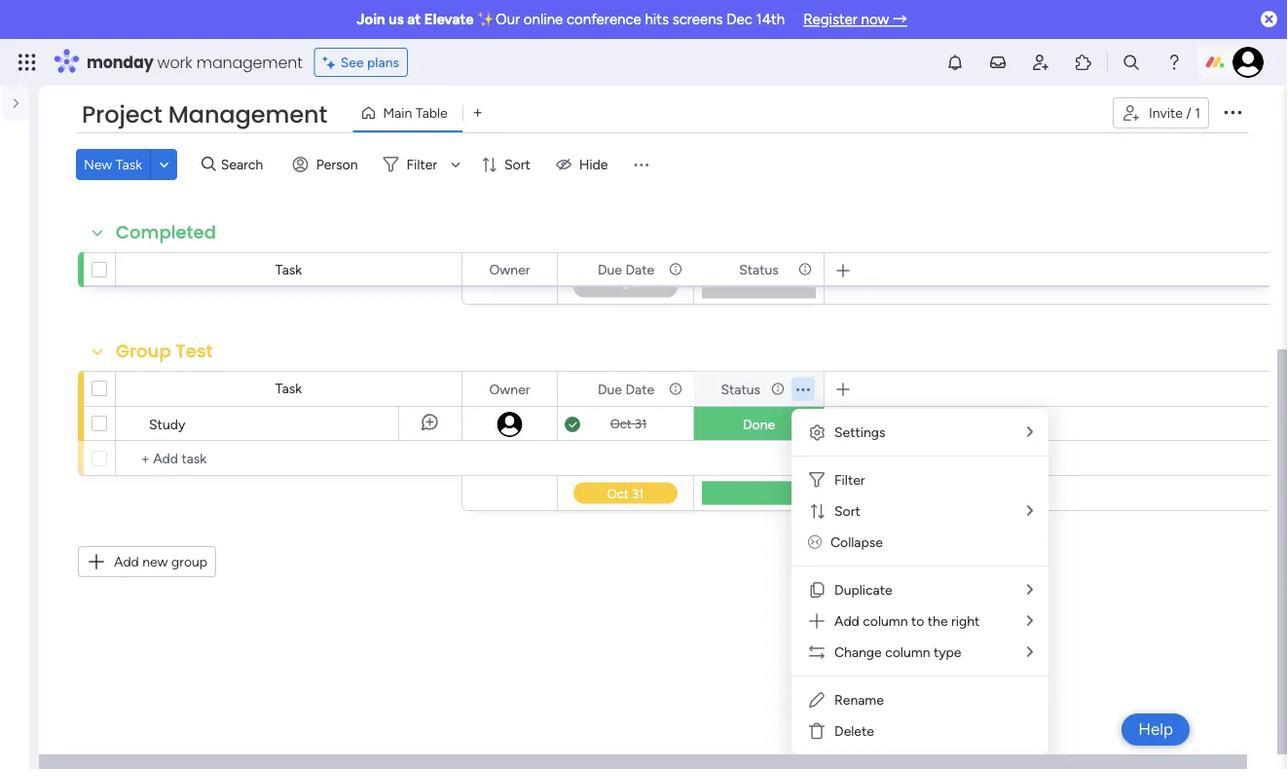 Task type: locate. For each thing, give the bounding box(es) containing it.
1 vertical spatial sort
[[834, 503, 860, 519]]

column for add
[[863, 613, 908, 629]]

0 vertical spatial status
[[739, 261, 779, 277]]

due date
[[598, 261, 654, 277], [598, 381, 654, 397]]

0 vertical spatial due date
[[598, 261, 654, 277]]

1 vertical spatial due date
[[598, 381, 654, 397]]

column
[[863, 613, 908, 629], [885, 644, 930, 661]]

filter
[[407, 156, 437, 173], [834, 472, 865, 488]]

workspaces navigation
[[14, 187, 163, 261]]

status for bottommost status field
[[721, 381, 760, 397]]

sort right sort image on the bottom of page
[[834, 503, 860, 519]]

date
[[625, 261, 654, 277], [625, 381, 654, 397]]

2 owner from the top
[[489, 381, 530, 397]]

filter inside popup button
[[407, 156, 437, 173]]

invite members image
[[1031, 53, 1051, 72]]

add left new
[[114, 554, 139, 570]]

due
[[598, 261, 622, 277], [598, 381, 622, 397]]

0 vertical spatial column
[[863, 613, 908, 629]]

Due Date field
[[593, 258, 659, 280], [593, 378, 659, 400]]

collapse
[[831, 534, 883, 551]]

0 vertical spatial status field
[[734, 258, 784, 280]]

2 owner field from the top
[[484, 378, 535, 400]]

inbox image
[[988, 53, 1008, 72]]

sort button
[[473, 149, 542, 180]]

navigation
[[12, 273, 39, 306]]

add
[[114, 554, 139, 570], [834, 613, 859, 629]]

work
[[157, 51, 192, 73]]

0 vertical spatial sort
[[504, 156, 530, 173]]

filter image
[[807, 470, 827, 490]]

right
[[951, 613, 980, 629]]

0 vertical spatial filter
[[407, 156, 437, 173]]

1 horizontal spatial filter
[[834, 472, 865, 488]]

status up done
[[721, 381, 760, 397]]

owner
[[489, 261, 530, 277], [489, 381, 530, 397]]

completed
[[116, 220, 216, 245]]

due for 1st due date field from the bottom
[[598, 381, 622, 397]]

see
[[340, 54, 364, 71]]

the
[[928, 613, 948, 629]]

type
[[934, 644, 961, 661]]

task
[[116, 156, 142, 173], [275, 261, 302, 278], [275, 380, 302, 397]]

0 vertical spatial task
[[116, 156, 142, 173]]

0 horizontal spatial add
[[114, 554, 139, 570]]

0 vertical spatial owner
[[489, 261, 530, 277]]

test
[[176, 339, 213, 364]]

invite
[[1149, 105, 1183, 121]]

management
[[196, 51, 303, 73]]

filter right filter image
[[834, 472, 865, 488]]

1 due from the top
[[598, 261, 622, 277]]

list box
[[12, 273, 39, 306]]

2 due from the top
[[598, 381, 622, 397]]

status field left column information image
[[734, 258, 784, 280]]

1 vertical spatial owner field
[[484, 378, 535, 400]]

delete
[[834, 723, 874, 739]]

settings image
[[807, 423, 827, 442]]

notifications image
[[945, 53, 965, 72]]

sort
[[504, 156, 530, 173], [834, 503, 860, 519]]

4 list arrow image from the top
[[1027, 645, 1033, 659]]

delete image
[[807, 721, 827, 741]]

status field up done
[[716, 378, 765, 400]]

3 list arrow image from the top
[[1027, 583, 1033, 597]]

1 vertical spatial column
[[885, 644, 930, 661]]

filter left arrow down image
[[407, 156, 437, 173]]

filter button
[[375, 149, 467, 180]]

help
[[1138, 720, 1173, 739]]

Search field
[[216, 151, 274, 178]]

0 horizontal spatial filter
[[407, 156, 437, 173]]

join
[[356, 11, 385, 28]]

status left column information image
[[739, 261, 779, 277]]

Project Management field
[[77, 98, 332, 131]]

dec
[[727, 11, 752, 28]]

option
[[12, 273, 39, 306]]

0 horizontal spatial sort
[[504, 156, 530, 173]]

our
[[496, 11, 520, 28]]

add column to the right image
[[807, 611, 827, 631]]

1 horizontal spatial add
[[834, 613, 859, 629]]

plans
[[367, 54, 399, 71]]

apps image
[[1074, 53, 1093, 72]]

task inside button
[[116, 156, 142, 173]]

0 vertical spatial date
[[625, 261, 654, 277]]

0 vertical spatial due date field
[[593, 258, 659, 280]]

2 due date field from the top
[[593, 378, 659, 400]]

add right add column to the right image
[[834, 613, 859, 629]]

add inside button
[[114, 554, 139, 570]]

→
[[893, 11, 907, 28]]

1 vertical spatial date
[[625, 381, 654, 397]]

add view image
[[474, 106, 482, 120]]

container image
[[18, 193, 38, 213]]

0 vertical spatial due
[[598, 261, 622, 277]]

list arrow image for duplicate
[[1027, 583, 1033, 597]]

screens
[[672, 11, 723, 28]]

column down add column to the right
[[885, 644, 930, 661]]

hits
[[645, 11, 669, 28]]

1 owner from the top
[[489, 261, 530, 277]]

0 vertical spatial owner field
[[484, 258, 535, 280]]

list arrow image
[[1027, 425, 1033, 439], [1027, 504, 1033, 518], [1027, 583, 1033, 597], [1027, 645, 1033, 659]]

1 vertical spatial owner
[[489, 381, 530, 397]]

0 vertical spatial add
[[114, 554, 139, 570]]

1 vertical spatial add
[[834, 613, 859, 629]]

project management
[[82, 98, 327, 131]]

list arrow image for change column type
[[1027, 645, 1033, 659]]

2 vertical spatial task
[[275, 380, 302, 397]]

1 date from the top
[[625, 261, 654, 277]]

1 vertical spatial due date field
[[593, 378, 659, 400]]

2 list arrow image from the top
[[1027, 504, 1033, 518]]

owner for group test
[[489, 381, 530, 397]]

main table button
[[353, 97, 462, 129]]

1 vertical spatial due
[[598, 381, 622, 397]]

1 vertical spatial task
[[275, 261, 302, 278]]

1 vertical spatial status
[[721, 381, 760, 397]]

1 due date field from the top
[[593, 258, 659, 280]]

rename image
[[807, 690, 827, 710]]

menu image
[[631, 155, 651, 174]]

my work image
[[18, 138, 35, 155]]

1 list arrow image from the top
[[1027, 425, 1033, 439]]

conference
[[567, 11, 641, 28]]

14th
[[756, 11, 785, 28]]

Owner field
[[484, 258, 535, 280], [484, 378, 535, 400]]

Status field
[[734, 258, 784, 280], [716, 378, 765, 400]]

workspace options image
[[19, 193, 39, 212]]

elevate
[[424, 11, 474, 28]]

add for add column to the right
[[834, 613, 859, 629]]

main
[[383, 105, 412, 121]]

v2 search image
[[202, 154, 216, 175]]

1 owner field from the top
[[484, 258, 535, 280]]

+ Add task text field
[[126, 447, 453, 470]]

sort right arrow down image
[[504, 156, 530, 173]]

main table
[[383, 105, 448, 121]]

hide
[[579, 156, 608, 173]]

add new group button
[[78, 546, 216, 577]]

column information image
[[797, 261, 813, 277]]

status
[[739, 261, 779, 277], [721, 381, 760, 397]]

search everything image
[[1122, 53, 1141, 72]]

column left the to
[[863, 613, 908, 629]]

column information image
[[668, 261, 683, 277], [668, 381, 683, 397], [770, 381, 786, 397]]



Task type: describe. For each thing, give the bounding box(es) containing it.
help image
[[1164, 53, 1184, 72]]

options image
[[1221, 100, 1244, 123]]

invite / 1 button
[[1113, 97, 1209, 129]]

group
[[116, 339, 171, 364]]

rename
[[834, 692, 884, 708]]

arrow down image
[[444, 153, 467, 176]]

see plans button
[[314, 48, 408, 77]]

register now →
[[803, 11, 907, 28]]

owner for completed
[[489, 261, 530, 277]]

column for change
[[885, 644, 930, 661]]

done
[[743, 416, 775, 433]]

register
[[803, 11, 858, 28]]

duplicate image
[[807, 580, 827, 600]]

✨
[[477, 11, 492, 28]]

select product image
[[18, 53, 37, 72]]

group test
[[116, 339, 213, 364]]

v2 collapse column outline image
[[808, 534, 822, 551]]

list arrow image for settings
[[1027, 425, 1033, 439]]

to
[[911, 613, 924, 629]]

group
[[171, 554, 207, 570]]

angle down image
[[159, 157, 169, 172]]

1 vertical spatial filter
[[834, 472, 865, 488]]

31
[[635, 416, 647, 432]]

invite / 1
[[1149, 105, 1200, 121]]

register now → link
[[803, 11, 907, 28]]

v2 done deadline image
[[565, 415, 580, 434]]

see plans
[[340, 54, 399, 71]]

settings
[[834, 424, 886, 441]]

new task
[[84, 156, 142, 173]]

1 vertical spatial status field
[[716, 378, 765, 400]]

monday work management
[[87, 51, 303, 73]]

person
[[316, 156, 358, 173]]

person button
[[285, 149, 370, 180]]

2 date from the top
[[625, 381, 654, 397]]

monday
[[87, 51, 153, 73]]

sort image
[[807, 501, 827, 521]]

join us at elevate ✨ our online conference hits screens dec 14th
[[356, 11, 785, 28]]

project
[[82, 98, 162, 131]]

Group Test field
[[111, 339, 218, 364]]

owner field for group test
[[484, 378, 535, 400]]

Completed field
[[111, 220, 221, 245]]

at
[[407, 11, 421, 28]]

hide button
[[548, 149, 620, 180]]

2 due date from the top
[[598, 381, 654, 397]]

online
[[524, 11, 563, 28]]

list arrow image
[[1027, 614, 1033, 628]]

sort inside popup button
[[504, 156, 530, 173]]

study
[[149, 416, 185, 432]]

task for group test
[[275, 380, 302, 397]]

add for add new group
[[114, 554, 139, 570]]

add new group
[[114, 554, 207, 570]]

oct
[[610, 416, 632, 432]]

change column type image
[[807, 643, 827, 662]]

due for 1st due date field
[[598, 261, 622, 277]]

1 due date from the top
[[598, 261, 654, 277]]

table
[[416, 105, 448, 121]]

add column to the right
[[834, 613, 980, 629]]

bob builder image
[[1233, 47, 1264, 78]]

oct 31
[[610, 416, 647, 432]]

1
[[1195, 105, 1200, 121]]

1 horizontal spatial sort
[[834, 503, 860, 519]]

us
[[389, 11, 404, 28]]

new task button
[[76, 149, 150, 180]]

owner field for completed
[[484, 258, 535, 280]]

task for completed
[[275, 261, 302, 278]]

/
[[1186, 105, 1191, 121]]

change column type
[[834, 644, 961, 661]]

now
[[861, 11, 889, 28]]

duplicate
[[834, 582, 892, 598]]

help button
[[1122, 714, 1190, 746]]

list arrow image for sort
[[1027, 504, 1033, 518]]

management
[[168, 98, 327, 131]]

home image
[[18, 103, 37, 123]]

new
[[84, 156, 112, 173]]

change
[[834, 644, 882, 661]]

new
[[142, 554, 168, 570]]

status for the top status field
[[739, 261, 779, 277]]



Task type: vqa. For each thing, say whether or not it's contained in the screenshot.
Owner field to the bottom
yes



